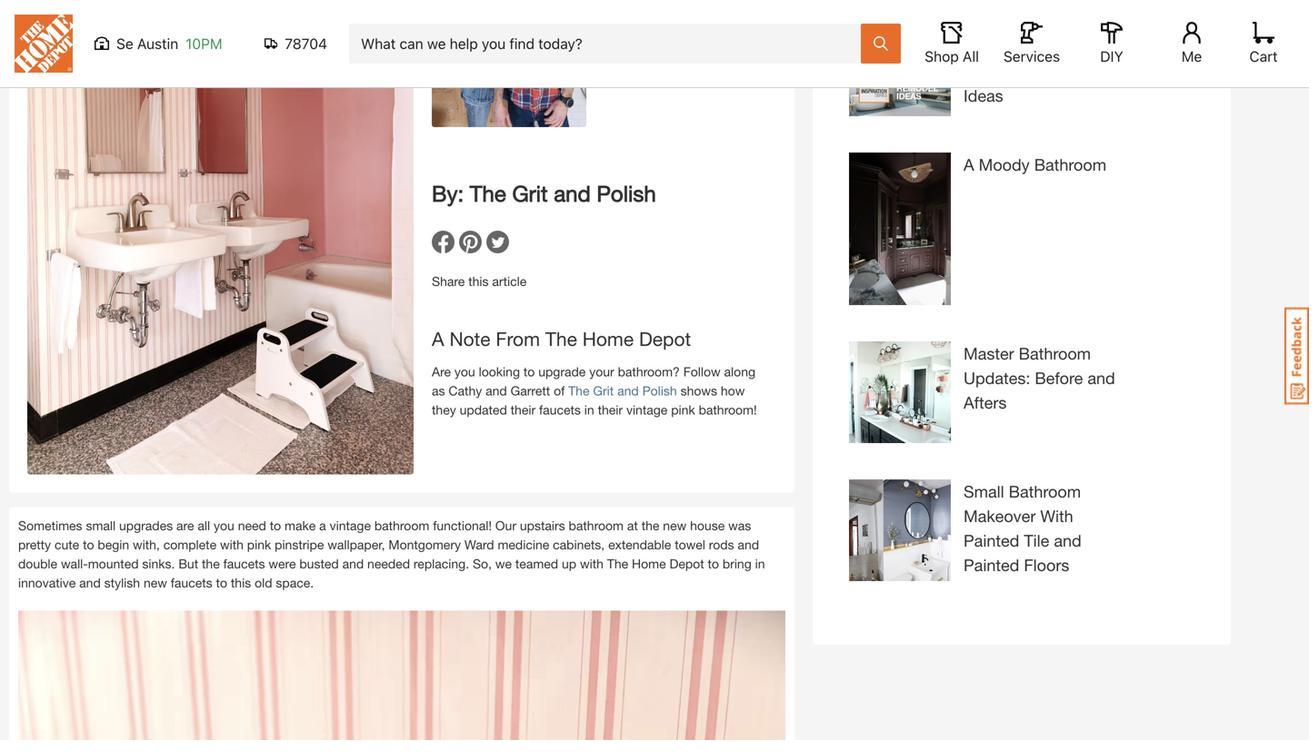 Task type: locate. For each thing, give the bounding box(es) containing it.
space.
[[276, 576, 314, 591]]

bathroom inside "bathroom remodel ideas"
[[964, 61, 1036, 81]]

the grit and polish link
[[568, 384, 677, 399]]

se austin 10pm
[[116, 35, 222, 52]]

1 vertical spatial with
[[580, 557, 604, 572]]

contributorimage image
[[432, 0, 586, 127]]

you inside sometimes small upgrades are all you need to make a vintage bathroom functional! our upstairs bathroom at the new house was pretty cute to begin with, complete with pink pinstripe wallpaper, montgomery ward medicine cabinets, extendable towel rods and double wall-mounted sinks. but the faucets were busted and needed replacing. so, we teamed up with the home depot to bring in innovative and stylish new faucets to this old space.
[[214, 519, 234, 534]]

to
[[524, 365, 535, 380], [270, 519, 281, 534], [83, 538, 94, 553], [708, 557, 719, 572], [216, 576, 227, 591]]

vintage down the grit and polish
[[626, 403, 668, 418]]

services
[[1004, 48, 1060, 65]]

begin
[[98, 538, 129, 553]]

0 horizontal spatial pink
[[247, 538, 271, 553]]

afters
[[964, 393, 1007, 413]]

makeover
[[964, 507, 1036, 526]]

a for a note from the home depot
[[432, 328, 444, 350]]

overview of the bathroom space. image
[[27, 0, 414, 475]]

vintage up wallpaper,
[[330, 519, 371, 534]]

a
[[964, 155, 974, 175], [432, 328, 444, 350]]

with,
[[133, 538, 160, 553]]

78704
[[285, 35, 327, 52]]

the
[[470, 180, 506, 206], [545, 328, 577, 350], [568, 384, 590, 399], [607, 557, 628, 572]]

0 horizontal spatial new
[[144, 576, 167, 591]]

faucets down 'of'
[[539, 403, 581, 418]]

towel
[[675, 538, 705, 553]]

bathroom up the montgomery at the left bottom of the page
[[374, 519, 429, 534]]

me button
[[1163, 22, 1221, 65]]

0 vertical spatial in
[[584, 403, 594, 418]]

complete
[[163, 538, 216, 553]]

to up garrett
[[524, 365, 535, 380]]

all
[[963, 48, 979, 65]]

1 vertical spatial painted
[[964, 556, 1019, 575]]

twitter image
[[486, 231, 514, 254]]

the down extendable
[[607, 557, 628, 572]]

by:
[[432, 180, 464, 206]]

you right all
[[214, 519, 234, 534]]

a moody bathroom link
[[849, 153, 1122, 324]]

vintage inside shows how they updated their faucets in their vintage pink bathroom!
[[626, 403, 668, 418]]

moody
[[979, 155, 1030, 175]]

1 their from the left
[[511, 403, 536, 418]]

to left old
[[216, 576, 227, 591]]

you inside are you looking to upgrade your bathroom? follow along as cathy and garrett of
[[454, 365, 475, 380]]

bathroom up 'ideas'
[[964, 61, 1036, 81]]

pink down shows on the bottom right of the page
[[671, 403, 695, 418]]

1 vertical spatial this
[[231, 576, 251, 591]]

their down garrett
[[511, 403, 536, 418]]

faucets down but on the bottom left
[[171, 576, 212, 591]]

0 horizontal spatial you
[[214, 519, 234, 534]]

1 painted from the top
[[964, 531, 1019, 551]]

1 horizontal spatial with
[[580, 557, 604, 572]]

bathroom remodel ideas link
[[849, 59, 1122, 135]]

1 vertical spatial faucets
[[223, 557, 265, 572]]

2 painted from the top
[[964, 556, 1019, 575]]

0 horizontal spatial this
[[231, 576, 251, 591]]

new up towel
[[663, 519, 687, 534]]

0 horizontal spatial the
[[202, 557, 220, 572]]

shop all button
[[923, 22, 981, 65]]

0 vertical spatial home
[[582, 328, 634, 350]]

1 vertical spatial the
[[202, 557, 220, 572]]

grit down your
[[593, 384, 614, 399]]

painted
[[964, 531, 1019, 551], [964, 556, 1019, 575]]

1 vertical spatial a
[[432, 328, 444, 350]]

pink down "need"
[[247, 538, 271, 553]]

0 vertical spatial vintage
[[626, 403, 668, 418]]

montgomery
[[389, 538, 461, 553]]

the home depot logo image
[[15, 15, 73, 73]]

0 horizontal spatial a
[[432, 328, 444, 350]]

0 vertical spatial painted
[[964, 531, 1019, 551]]

grit up twitter icon
[[512, 180, 548, 206]]

home
[[582, 328, 634, 350], [632, 557, 666, 572]]

a left note
[[432, 328, 444, 350]]

depot
[[639, 328, 691, 350], [670, 557, 704, 572]]

1 vertical spatial home
[[632, 557, 666, 572]]

with down "need"
[[220, 538, 244, 553]]

vintage inside sometimes small upgrades are all you need to make a vintage bathroom functional! our upstairs bathroom at the new house was pretty cute to begin with, complete with pink pinstripe wallpaper, montgomery ward medicine cabinets, extendable towel rods and double wall-mounted sinks. but the faucets were busted and needed replacing. so, we teamed up with the home depot to bring in innovative and stylish new faucets to this old space.
[[330, 519, 371, 534]]

this left old
[[231, 576, 251, 591]]

a left moody
[[964, 155, 974, 175]]

1 vertical spatial grit
[[593, 384, 614, 399]]

1 horizontal spatial pink
[[671, 403, 695, 418]]

ideas
[[964, 86, 1003, 105]]

0 vertical spatial a
[[964, 155, 974, 175]]

0 vertical spatial polish
[[597, 180, 656, 206]]

with
[[1040, 507, 1073, 526]]

their down the grit and polish link
[[598, 403, 623, 418]]

1 vertical spatial pink
[[247, 538, 271, 553]]

cabinets,
[[553, 538, 605, 553]]

depot down towel
[[670, 557, 704, 572]]

a moody bathroom image
[[849, 153, 951, 305]]

shop all
[[925, 48, 979, 65]]

2 vertical spatial faucets
[[171, 576, 212, 591]]

1 horizontal spatial a
[[964, 155, 974, 175]]

sinks.
[[142, 557, 175, 572]]

by: the grit and polish
[[432, 180, 656, 206]]

pink inside shows how they updated their faucets in their vintage pink bathroom!
[[671, 403, 695, 418]]

0 horizontal spatial with
[[220, 538, 244, 553]]

teamed
[[515, 557, 558, 572]]

0 vertical spatial faucets
[[539, 403, 581, 418]]

in down are you looking to upgrade your bathroom? follow along as cathy and garrett of
[[584, 403, 594, 418]]

and inside small bathroom makeover with painted tile and painted floors
[[1054, 531, 1082, 551]]

0 vertical spatial pink
[[671, 403, 695, 418]]

faucets up old
[[223, 557, 265, 572]]

by: the grit and polish link
[[432, 145, 656, 231]]

1 horizontal spatial in
[[755, 557, 765, 572]]

bathroom right moody
[[1034, 155, 1106, 175]]

were
[[269, 557, 296, 572]]

the
[[642, 519, 659, 534], [202, 557, 220, 572]]

in inside sometimes small upgrades are all you need to make a vintage bathroom functional! our upstairs bathroom at the new house was pretty cute to begin with, complete with pink pinstripe wallpaper, montgomery ward medicine cabinets, extendable towel rods and double wall-mounted sinks. but the faucets were busted and needed replacing. so, we teamed up with the home depot to bring in innovative and stylish new faucets to this old space.
[[755, 557, 765, 572]]

0 vertical spatial new
[[663, 519, 687, 534]]

me
[[1182, 48, 1202, 65]]

pink
[[671, 403, 695, 418], [247, 538, 271, 553]]

the right but on the bottom left
[[202, 557, 220, 572]]

0 horizontal spatial vintage
[[330, 519, 371, 534]]

garrett
[[511, 384, 550, 399]]

bathroom?
[[618, 365, 680, 380]]

functional!
[[433, 519, 492, 534]]

vintage
[[626, 403, 668, 418], [330, 519, 371, 534]]

1 horizontal spatial grit
[[593, 384, 614, 399]]

up
[[562, 557, 576, 572]]

1 horizontal spatial bathroom
[[569, 519, 624, 534]]

in
[[584, 403, 594, 418], [755, 557, 765, 572]]

home up your
[[582, 328, 634, 350]]

shows how they updated their faucets in their vintage pink bathroom!
[[432, 384, 757, 418]]

1 vertical spatial you
[[214, 519, 234, 534]]

master bathroom updates: before and afters link
[[849, 342, 1122, 462]]

shop
[[925, 48, 959, 65]]

facebook image
[[432, 231, 459, 254]]

1 vertical spatial vintage
[[330, 519, 371, 534]]

with right up
[[580, 557, 604, 572]]

0 horizontal spatial faucets
[[171, 576, 212, 591]]

0 vertical spatial grit
[[512, 180, 548, 206]]

of
[[554, 384, 565, 399]]

you
[[454, 365, 475, 380], [214, 519, 234, 534]]

and
[[554, 180, 591, 206], [1088, 369, 1115, 388], [486, 384, 507, 399], [617, 384, 639, 399], [1054, 531, 1082, 551], [738, 538, 759, 553], [342, 557, 364, 572], [79, 576, 101, 591]]

bathroom up before
[[1019, 344, 1091, 364]]

a moody bathroom
[[964, 155, 1106, 175]]

1 vertical spatial in
[[755, 557, 765, 572]]

0 horizontal spatial grit
[[512, 180, 548, 206]]

share this article
[[432, 274, 527, 289]]

home down extendable
[[632, 557, 666, 572]]

wallpaper,
[[327, 538, 385, 553]]

0 vertical spatial this
[[468, 274, 489, 289]]

0 vertical spatial you
[[454, 365, 475, 380]]

0 horizontal spatial in
[[584, 403, 594, 418]]

new
[[663, 519, 687, 534], [144, 576, 167, 591]]

0 horizontal spatial their
[[511, 403, 536, 418]]

this right share
[[468, 274, 489, 289]]

to down 'rods'
[[708, 557, 719, 572]]

new down "sinks."
[[144, 576, 167, 591]]

1 horizontal spatial new
[[663, 519, 687, 534]]

bathroom up with
[[1009, 482, 1081, 502]]

in right bring
[[755, 557, 765, 572]]

austin
[[137, 35, 178, 52]]

1 horizontal spatial vintage
[[626, 403, 668, 418]]

pink inside sometimes small upgrades are all you need to make a vintage bathroom functional! our upstairs bathroom at the new house was pretty cute to begin with, complete with pink pinstripe wallpaper, montgomery ward medicine cabinets, extendable towel rods and double wall-mounted sinks. but the faucets were busted and needed replacing. so, we teamed up with the home depot to bring in innovative and stylish new faucets to this old space.
[[247, 538, 271, 553]]

and inside are you looking to upgrade your bathroom? follow along as cathy and garrett of
[[486, 384, 507, 399]]

bathroom remodel ideas image
[[849, 59, 951, 116]]

1 horizontal spatial you
[[454, 365, 475, 380]]

article
[[492, 274, 527, 289]]

share
[[432, 274, 465, 289]]

a for a moody bathroom
[[964, 155, 974, 175]]

from
[[496, 328, 540, 350]]

bathroom up cabinets,
[[569, 519, 624, 534]]

the right at
[[642, 519, 659, 534]]

depot inside sometimes small upgrades are all you need to make a vintage bathroom functional! our upstairs bathroom at the new house was pretty cute to begin with, complete with pink pinstripe wallpaper, montgomery ward medicine cabinets, extendable towel rods and double wall-mounted sinks. but the faucets were busted and needed replacing. so, we teamed up with the home depot to bring in innovative and stylish new faucets to this old space.
[[670, 557, 704, 572]]

are
[[176, 519, 194, 534]]

1 horizontal spatial this
[[468, 274, 489, 289]]

0 vertical spatial the
[[642, 519, 659, 534]]

in inside shows how they updated their faucets in their vintage pink bathroom!
[[584, 403, 594, 418]]

you up cathy
[[454, 365, 475, 380]]

house
[[690, 519, 725, 534]]

need
[[238, 519, 266, 534]]

depot up the bathroom?
[[639, 328, 691, 350]]

pinterest image
[[459, 231, 486, 254]]

their
[[511, 403, 536, 418], [598, 403, 623, 418]]

0 horizontal spatial bathroom
[[374, 519, 429, 534]]

1 vertical spatial depot
[[670, 557, 704, 572]]

at
[[627, 519, 638, 534]]

2 horizontal spatial faucets
[[539, 403, 581, 418]]

1 horizontal spatial their
[[598, 403, 623, 418]]



Task type: describe. For each thing, give the bounding box(es) containing it.
the right 'of'
[[568, 384, 590, 399]]

1 vertical spatial polish
[[642, 384, 677, 399]]

0 vertical spatial depot
[[639, 328, 691, 350]]

looking
[[479, 365, 520, 380]]

2 their from the left
[[598, 403, 623, 418]]

innovative
[[18, 576, 76, 591]]

as
[[432, 384, 445, 399]]

updates:
[[964, 369, 1030, 388]]

1 horizontal spatial faucets
[[223, 557, 265, 572]]

and inside master bathroom updates: before and afters
[[1088, 369, 1115, 388]]

pretty
[[18, 538, 51, 553]]

medicine
[[498, 538, 549, 553]]

to right "need"
[[270, 519, 281, 534]]

faucets inside shows how they updated their faucets in their vintage pink bathroom!
[[539, 403, 581, 418]]

this inside sometimes small upgrades are all you need to make a vintage bathroom functional! our upstairs bathroom at the new house was pretty cute to begin with, complete with pink pinstripe wallpaper, montgomery ward medicine cabinets, extendable towel rods and double wall-mounted sinks. but the faucets were busted and needed replacing. so, we teamed up with the home depot to bring in innovative and stylish new faucets to this old space.
[[231, 576, 251, 591]]

small
[[86, 519, 116, 534]]

feedback link image
[[1285, 307, 1309, 405]]

78704 button
[[265, 35, 327, 53]]

replacing.
[[414, 557, 469, 572]]

so,
[[473, 557, 492, 572]]

note
[[450, 328, 491, 350]]

remodel
[[1040, 61, 1106, 81]]

all
[[198, 519, 210, 534]]

mounted
[[88, 557, 139, 572]]

pinstripe
[[275, 538, 324, 553]]

our
[[495, 519, 516, 534]]

double
[[18, 557, 57, 572]]

the up upgrade
[[545, 328, 577, 350]]

your
[[589, 365, 614, 380]]

master bathroom updates: before and afters image
[[849, 342, 951, 444]]

diy button
[[1083, 22, 1141, 65]]

extendable
[[608, 538, 671, 553]]

upgrade
[[538, 365, 586, 380]]

small bathroom makeover with painted tile and painted floors
[[964, 482, 1082, 575]]

diy
[[1100, 48, 1123, 65]]

cart
[[1250, 48, 1278, 65]]

we
[[495, 557, 512, 572]]

how to install a bathroom vanity and sink image
[[849, 0, 951, 23]]

2 bathroom from the left
[[569, 519, 624, 534]]

What can we help you find today? search field
[[361, 25, 860, 63]]

1 vertical spatial new
[[144, 576, 167, 591]]

bathroom remodel ideas
[[964, 61, 1106, 105]]

a note from the home depot
[[432, 328, 691, 350]]

ward
[[464, 538, 494, 553]]

1 horizontal spatial the
[[642, 519, 659, 534]]

bathroom!
[[699, 403, 757, 418]]

make
[[285, 519, 316, 534]]

the inside sometimes small upgrades are all you need to make a vintage bathroom functional! our upstairs bathroom at the new house was pretty cute to begin with, complete with pink pinstripe wallpaper, montgomery ward medicine cabinets, extendable towel rods and double wall-mounted sinks. but the faucets were busted and needed replacing. so, we teamed up with the home depot to bring in innovative and stylish new faucets to this old space.
[[607, 557, 628, 572]]

the grit and polish
[[568, 384, 677, 399]]

cathy
[[449, 384, 482, 399]]

before
[[1035, 369, 1083, 388]]

bathroom inside master bathroom updates: before and afters
[[1019, 344, 1091, 364]]

stylish
[[104, 576, 140, 591]]

small bathroom makeover with painted tile and painted floors link
[[849, 480, 1122, 600]]

old
[[255, 576, 272, 591]]

busted
[[299, 557, 339, 572]]

a
[[319, 519, 326, 534]]

was
[[728, 519, 751, 534]]

the right by:
[[470, 180, 506, 206]]

to inside are you looking to upgrade your bathroom? follow along as cathy and garrett of
[[524, 365, 535, 380]]

they
[[432, 403, 456, 418]]

but
[[178, 557, 198, 572]]

bring
[[723, 557, 752, 572]]

bathroom inside small bathroom makeover with painted tile and painted floors
[[1009, 482, 1081, 502]]

sometimes small upgrades are all you need to make a vintage bathroom functional! our upstairs bathroom at the new house was pretty cute to begin with, complete with pink pinstripe wallpaper, montgomery ward medicine cabinets, extendable towel rods and double wall-mounted sinks. but the faucets were busted and needed replacing. so, we teamed up with the home depot to bring in innovative and stylish new faucets to this old space.
[[18, 519, 765, 591]]

small
[[964, 482, 1004, 502]]

sometimes
[[18, 519, 82, 534]]

shows
[[681, 384, 717, 399]]

0 vertical spatial with
[[220, 538, 244, 553]]

tile
[[1024, 531, 1049, 551]]

wall-
[[61, 557, 88, 572]]

cute
[[54, 538, 79, 553]]

services button
[[1003, 22, 1061, 65]]

master
[[964, 344, 1014, 364]]

cart link
[[1244, 22, 1284, 65]]

upgrades
[[119, 519, 173, 534]]

follow
[[683, 365, 721, 380]]

needed
[[367, 557, 410, 572]]

to right cute
[[83, 538, 94, 553]]

se
[[116, 35, 133, 52]]

are
[[432, 365, 451, 380]]

10pm
[[186, 35, 222, 52]]

1 bathroom from the left
[[374, 519, 429, 534]]

how
[[721, 384, 745, 399]]

along
[[724, 365, 755, 380]]

floors
[[1024, 556, 1069, 575]]

master bathroom updates: before and afters
[[964, 344, 1115, 413]]

small bathroom makeover with painted tile and painted floors image
[[849, 480, 951, 582]]

close-up of the old faucet. image
[[18, 611, 785, 741]]

home inside sometimes small upgrades are all you need to make a vintage bathroom functional! our upstairs bathroom at the new house was pretty cute to begin with, complete with pink pinstripe wallpaper, montgomery ward medicine cabinets, extendable towel rods and double wall-mounted sinks. but the faucets were busted and needed replacing. so, we teamed up with the home depot to bring in innovative and stylish new faucets to this old space.
[[632, 557, 666, 572]]

updated
[[460, 403, 507, 418]]

rods
[[709, 538, 734, 553]]

are you looking to upgrade your bathroom? follow along as cathy and garrett of
[[432, 365, 755, 399]]



Task type: vqa. For each thing, say whether or not it's contained in the screenshot.
Warranty link
no



